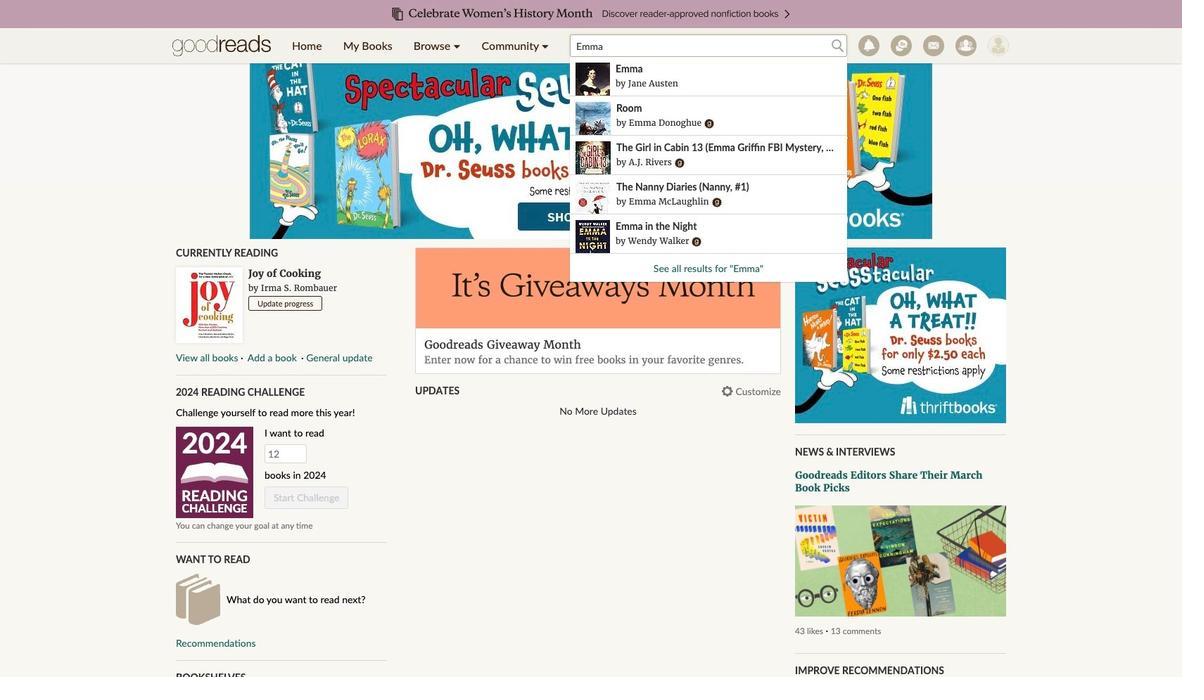 Task type: vqa. For each thing, say whether or not it's contained in the screenshot.
top THE ADVERTISEMENT element
yes



Task type: locate. For each thing, give the bounding box(es) containing it.
None button
[[246, 352, 299, 364]]

1 horizontal spatial goodreads author image
[[712, 198, 722, 207]]

1 horizontal spatial goodreads author image
[[705, 119, 714, 129]]

my group discussions image
[[891, 35, 912, 56]]

goodreads author image
[[705, 119, 714, 129], [675, 158, 685, 168]]

0 horizontal spatial goodreads author image
[[675, 158, 685, 168]]

advertisement element
[[250, 63, 933, 239], [795, 248, 1007, 424]]

friend requests image
[[956, 35, 977, 56]]

goodreads author image
[[712, 198, 722, 207], [692, 237, 702, 247]]

Search books text field
[[570, 34, 847, 57]]

0 vertical spatial goodreads author image
[[705, 119, 714, 129]]

1 vertical spatial goodreads author image
[[692, 237, 702, 247]]

menu
[[282, 28, 560, 63]]



Task type: describe. For each thing, give the bounding box(es) containing it.
inbox image
[[923, 35, 945, 56]]

0 vertical spatial advertisement element
[[250, 63, 933, 239]]

Number of books you want to read in 2024 number field
[[265, 445, 307, 464]]

Search for books to add to your shelves search field
[[570, 34, 847, 282]]

joy of cooking image
[[176, 268, 243, 343]]

0 horizontal spatial goodreads author image
[[692, 237, 702, 247]]

celebrate women's history month with new nonfiction image
[[28, 0, 1154, 28]]

0 vertical spatial goodreads author image
[[712, 198, 722, 207]]

goodreads giveaway month image
[[416, 248, 781, 329]]

1 vertical spatial goodreads author image
[[675, 158, 685, 168]]

goodreads editors share their march book picks image
[[795, 506, 1007, 617]]

1 vertical spatial advertisement element
[[795, 248, 1007, 424]]



